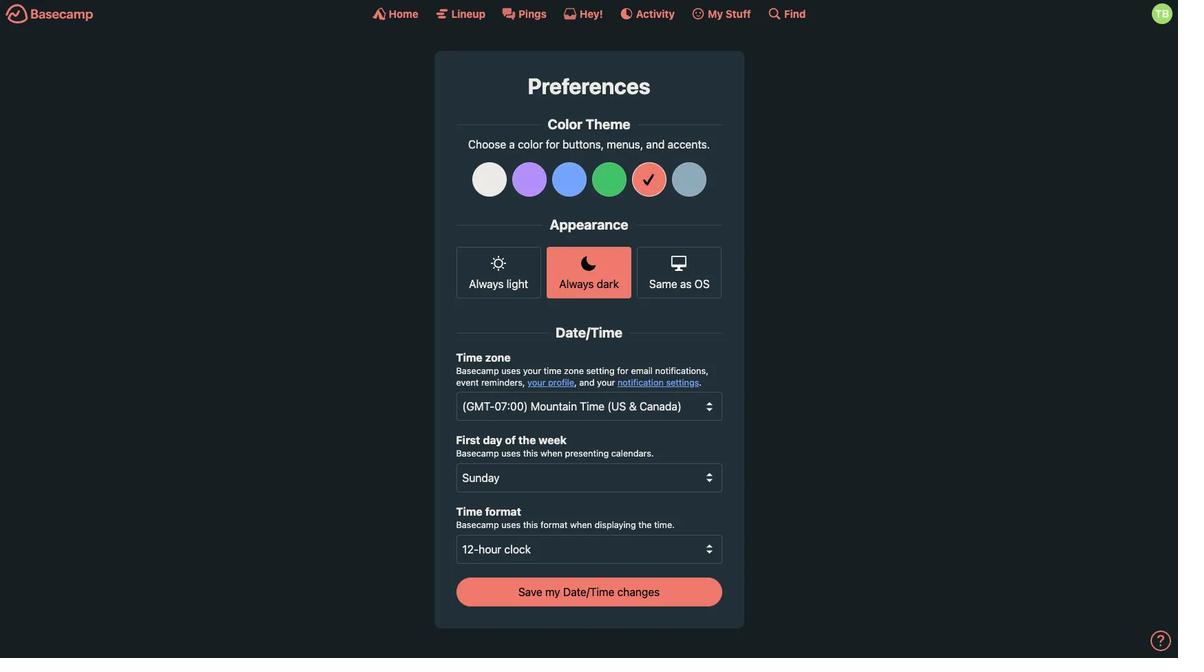 Task type: describe. For each thing, give the bounding box(es) containing it.
preferences
[[528, 73, 650, 99]]

color
[[518, 139, 543, 151]]

always for always dark
[[559, 278, 594, 291]]

event
[[456, 378, 479, 388]]

always for always light
[[469, 278, 504, 291]]

home
[[389, 7, 418, 20]]

your profile link
[[528, 378, 574, 388]]

of
[[505, 435, 516, 447]]

1 vertical spatial and
[[579, 378, 595, 388]]

find
[[784, 7, 806, 20]]

menus,
[[607, 139, 643, 151]]

this inside first day of the week basecamp uses this when presenting calendars.
[[523, 449, 538, 460]]

os
[[695, 278, 710, 291]]

my stuff
[[708, 7, 751, 20]]

pings button
[[502, 7, 547, 21]]

time
[[544, 366, 562, 377]]

hey! button
[[563, 7, 603, 21]]

time for time zone
[[456, 352, 483, 364]]

displaying
[[595, 521, 636, 531]]

accents.
[[668, 139, 710, 151]]

basecamp inside the basecamp uses your time zone setting for email notifications, event reminders,
[[456, 366, 499, 377]]

pings
[[519, 7, 547, 20]]

basecamp inside first day of the week basecamp uses this when presenting calendars.
[[456, 449, 499, 460]]

basecamp inside time format basecamp uses this format when displaying the time.
[[456, 521, 499, 531]]

dark
[[597, 278, 619, 291]]

notification settings link
[[618, 378, 699, 388]]

reminders,
[[481, 378, 525, 388]]

zone inside the basecamp uses your time zone setting for email notifications, event reminders,
[[564, 366, 584, 377]]

my
[[708, 7, 723, 20]]

your down setting
[[597, 378, 615, 388]]

stuff
[[726, 7, 751, 20]]

when inside first day of the week basecamp uses this when presenting calendars.
[[541, 449, 563, 460]]

same
[[649, 278, 677, 291]]

when inside time format basecamp uses this format when displaying the time.
[[570, 521, 592, 531]]

theme
[[586, 117, 630, 132]]

and inside color theme choose a color for buttons, menus, and accents.
[[646, 139, 665, 151]]

your profile ,             and your notification settings .
[[528, 378, 702, 388]]

email
[[631, 366, 653, 377]]

0 vertical spatial zone
[[485, 352, 511, 364]]

hey!
[[580, 7, 603, 20]]

uses inside time format basecamp uses this format when displaying the time.
[[501, 521, 521, 531]]

light
[[507, 278, 528, 291]]

home link
[[372, 7, 418, 21]]

first day of the week basecamp uses this when presenting calendars.
[[456, 435, 654, 460]]

setting
[[586, 366, 615, 377]]

for inside the basecamp uses your time zone setting for email notifications, event reminders,
[[617, 366, 629, 377]]

notifications,
[[655, 366, 708, 377]]

,
[[574, 378, 577, 388]]

week
[[539, 435, 567, 447]]

day
[[483, 435, 502, 447]]

find button
[[768, 7, 806, 21]]

time for time format basecamp uses this format when displaying the time.
[[456, 506, 483, 519]]

first
[[456, 435, 480, 447]]



Task type: vqa. For each thing, say whether or not it's contained in the screenshot.
THE HEY! popup button
yes



Task type: locate. For each thing, give the bounding box(es) containing it.
time
[[456, 352, 483, 364], [456, 506, 483, 519]]

0 vertical spatial the
[[518, 435, 536, 447]]

presenting
[[565, 449, 609, 460]]

for up the your profile ,             and your notification settings .
[[617, 366, 629, 377]]

and right ,
[[579, 378, 595, 388]]

and right menus,
[[646, 139, 665, 151]]

time format basecamp uses this format when displaying the time.
[[456, 506, 675, 531]]

switch accounts image
[[6, 3, 94, 25]]

0 vertical spatial this
[[523, 449, 538, 460]]

always light
[[469, 278, 528, 291]]

this inside time format basecamp uses this format when displaying the time.
[[523, 521, 538, 531]]

as
[[680, 278, 692, 291]]

1 horizontal spatial zone
[[564, 366, 584, 377]]

same as os button
[[637, 247, 722, 299]]

the inside first day of the week basecamp uses this when presenting calendars.
[[518, 435, 536, 447]]

for right color
[[546, 139, 560, 151]]

zone up ,
[[564, 366, 584, 377]]

1 horizontal spatial when
[[570, 521, 592, 531]]

0 horizontal spatial the
[[518, 435, 536, 447]]

3 uses from the top
[[501, 521, 521, 531]]

0 horizontal spatial when
[[541, 449, 563, 460]]

uses inside the basecamp uses your time zone setting for email notifications, event reminders,
[[501, 366, 521, 377]]

time inside time format basecamp uses this format when displaying the time.
[[456, 506, 483, 519]]

date/time
[[556, 325, 623, 341]]

format
[[485, 506, 521, 519], [541, 521, 568, 531]]

the
[[518, 435, 536, 447], [639, 521, 652, 531]]

uses inside first day of the week basecamp uses this when presenting calendars.
[[501, 449, 521, 460]]

lineup
[[451, 7, 485, 20]]

when
[[541, 449, 563, 460], [570, 521, 592, 531]]

1 vertical spatial uses
[[501, 449, 521, 460]]

3 basecamp from the top
[[456, 521, 499, 531]]

2 this from the top
[[523, 521, 538, 531]]

0 horizontal spatial for
[[546, 139, 560, 151]]

notification
[[618, 378, 664, 388]]

this
[[523, 449, 538, 460], [523, 521, 538, 531]]

calendars.
[[611, 449, 654, 460]]

0 horizontal spatial always
[[469, 278, 504, 291]]

1 vertical spatial this
[[523, 521, 538, 531]]

1 horizontal spatial for
[[617, 366, 629, 377]]

2 vertical spatial uses
[[501, 521, 521, 531]]

always dark button
[[547, 247, 632, 299]]

activity link
[[620, 7, 675, 21]]

the inside time format basecamp uses this format when displaying the time.
[[639, 521, 652, 531]]

2 vertical spatial basecamp
[[456, 521, 499, 531]]

None submit
[[456, 578, 722, 607]]

when left displaying
[[570, 521, 592, 531]]

0 horizontal spatial and
[[579, 378, 595, 388]]

your
[[523, 366, 541, 377], [528, 378, 546, 388], [597, 378, 615, 388]]

1 vertical spatial zone
[[564, 366, 584, 377]]

0 vertical spatial when
[[541, 449, 563, 460]]

when down week
[[541, 449, 563, 460]]

profile
[[548, 378, 574, 388]]

my stuff button
[[691, 7, 751, 21]]

0 vertical spatial basecamp
[[456, 366, 499, 377]]

1 vertical spatial time
[[456, 506, 483, 519]]

color
[[548, 117, 583, 132]]

zone
[[485, 352, 511, 364], [564, 366, 584, 377]]

1 vertical spatial when
[[570, 521, 592, 531]]

0 vertical spatial format
[[485, 506, 521, 519]]

1 vertical spatial basecamp
[[456, 449, 499, 460]]

2 time from the top
[[456, 506, 483, 519]]

always left light
[[469, 278, 504, 291]]

0 vertical spatial for
[[546, 139, 560, 151]]

0 vertical spatial time
[[456, 352, 483, 364]]

your left time at left bottom
[[523, 366, 541, 377]]

activity
[[636, 7, 675, 20]]

buttons,
[[563, 139, 604, 151]]

appearance
[[550, 217, 628, 233]]

and
[[646, 139, 665, 151], [579, 378, 595, 388]]

1 horizontal spatial the
[[639, 521, 652, 531]]

for inside color theme choose a color for buttons, menus, and accents.
[[546, 139, 560, 151]]

1 always from the left
[[469, 278, 504, 291]]

the left time.
[[639, 521, 652, 531]]

1 time from the top
[[456, 352, 483, 364]]

always
[[469, 278, 504, 291], [559, 278, 594, 291]]

always light button
[[456, 247, 541, 299]]

tim burton image
[[1152, 3, 1173, 24]]

1 uses from the top
[[501, 366, 521, 377]]

your inside the basecamp uses your time zone setting for email notifications, event reminders,
[[523, 366, 541, 377]]

your down time at left bottom
[[528, 378, 546, 388]]

0 horizontal spatial zone
[[485, 352, 511, 364]]

1 this from the top
[[523, 449, 538, 460]]

zone up "reminders,"
[[485, 352, 511, 364]]

main element
[[0, 0, 1178, 27]]

2 uses from the top
[[501, 449, 521, 460]]

same as os
[[649, 278, 710, 291]]

time.
[[654, 521, 675, 531]]

.
[[699, 378, 702, 388]]

1 horizontal spatial format
[[541, 521, 568, 531]]

1 vertical spatial for
[[617, 366, 629, 377]]

1 vertical spatial format
[[541, 521, 568, 531]]

uses
[[501, 366, 521, 377], [501, 449, 521, 460], [501, 521, 521, 531]]

1 horizontal spatial always
[[559, 278, 594, 291]]

lineup link
[[435, 7, 485, 21]]

0 vertical spatial uses
[[501, 366, 521, 377]]

1 horizontal spatial and
[[646, 139, 665, 151]]

1 basecamp from the top
[[456, 366, 499, 377]]

0 vertical spatial and
[[646, 139, 665, 151]]

0 horizontal spatial format
[[485, 506, 521, 519]]

for
[[546, 139, 560, 151], [617, 366, 629, 377]]

settings
[[666, 378, 699, 388]]

choose
[[468, 139, 506, 151]]

2 always from the left
[[559, 278, 594, 291]]

basecamp
[[456, 366, 499, 377], [456, 449, 499, 460], [456, 521, 499, 531]]

the right of
[[518, 435, 536, 447]]

time zone
[[456, 352, 511, 364]]

basecamp uses your time zone setting for email notifications, event reminders,
[[456, 366, 708, 388]]

always dark
[[559, 278, 619, 291]]

a
[[509, 139, 515, 151]]

always left dark
[[559, 278, 594, 291]]

color theme choose a color for buttons, menus, and accents.
[[468, 117, 710, 151]]

2 basecamp from the top
[[456, 449, 499, 460]]

1 vertical spatial the
[[639, 521, 652, 531]]



